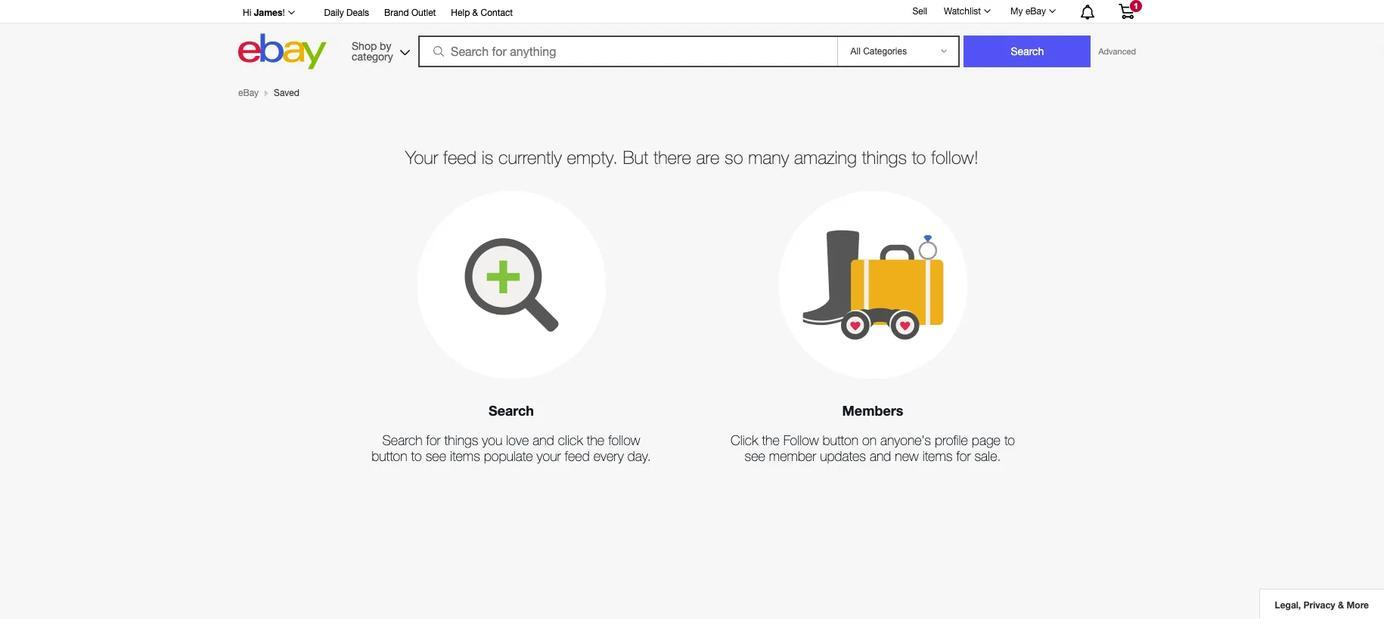 Task type: vqa. For each thing, say whether or not it's contained in the screenshot.
paypal
no



Task type: describe. For each thing, give the bounding box(es) containing it.
shop by category banner
[[235, 0, 1146, 73]]

legal,
[[1275, 600, 1302, 611]]

more
[[1347, 600, 1370, 611]]

brand outlet link
[[384, 5, 436, 22]]

shop
[[352, 40, 377, 52]]

for inside search for things you love and click the follow button to see items populate your feed every day.
[[426, 433, 441, 449]]

by
[[380, 40, 392, 52]]

many
[[749, 147, 790, 168]]

feed inside search for things you love and click the follow button to see items populate your feed every day.
[[565, 449, 590, 465]]

profile
[[935, 433, 968, 449]]

james
[[254, 7, 283, 18]]

so
[[725, 147, 743, 168]]

ebay inside your feed is currently empty. but there are so many amazing things to follow! main content
[[238, 88, 259, 98]]

button inside search for things you love and click the follow button to see items populate your feed every day.
[[372, 449, 408, 465]]

items inside click the follow button on anyone's profile page to see member updates and new items for sale.
[[923, 449, 953, 465]]

watchlist link
[[936, 2, 998, 20]]

see inside click the follow button on anyone's profile page to see member updates and new items for sale.
[[745, 449, 766, 465]]

but
[[623, 147, 649, 168]]

saved
[[274, 88, 300, 98]]

legal, privacy & more button
[[1260, 589, 1385, 620]]

account navigation
[[235, 0, 1146, 23]]

click
[[558, 433, 583, 449]]

follow!
[[932, 147, 979, 168]]

privacy
[[1304, 600, 1336, 611]]

every
[[594, 449, 624, 465]]

items inside search for things you love and click the follow button to see items populate your feed every day.
[[450, 449, 480, 465]]

search image
[[434, 46, 444, 57]]

new
[[895, 449, 919, 465]]

daily deals
[[324, 8, 369, 18]]

members
[[843, 402, 904, 419]]

daily deals link
[[324, 5, 369, 22]]

category
[[352, 50, 393, 62]]

daily
[[324, 8, 344, 18]]

and inside click the follow button on anyone's profile page to see member updates and new items for sale.
[[870, 449, 892, 465]]

brand
[[384, 8, 409, 18]]

legal, privacy & more
[[1275, 600, 1370, 611]]

your feed is currently empty. but there are so many amazing things to follow! main content
[[238, 88, 1146, 518]]

empty.
[[567, 147, 618, 168]]

help & contact link
[[451, 5, 513, 22]]

& inside account navigation
[[473, 8, 478, 18]]

advanced link
[[1092, 36, 1144, 67]]

ebay inside my ebay link
[[1026, 6, 1047, 17]]

amazing
[[795, 147, 857, 168]]

member
[[769, 449, 817, 465]]

search for things you love and click the follow button to see items populate your feed every day.
[[372, 433, 651, 465]]

your feed is currently empty. but there are so many amazing things to follow!
[[406, 147, 979, 168]]

follow
[[784, 433, 819, 449]]

watchlist
[[944, 6, 982, 17]]

& inside button
[[1338, 600, 1345, 611]]

button inside click the follow button on anyone's profile page to see member updates and new items for sale.
[[823, 433, 859, 449]]

sell link
[[906, 6, 934, 16]]

your
[[406, 147, 438, 168]]

there
[[654, 147, 692, 168]]

anyone's
[[881, 433, 932, 449]]

my ebay
[[1011, 6, 1047, 17]]

search for search
[[489, 402, 534, 419]]

on
[[863, 433, 877, 449]]



Task type: locate. For each thing, give the bounding box(es) containing it.
things left "you"
[[445, 433, 478, 449]]

0 vertical spatial button
[[823, 433, 859, 449]]

search
[[489, 402, 534, 419], [382, 433, 423, 449]]

2 horizontal spatial to
[[1005, 433, 1015, 449]]

1 vertical spatial for
[[957, 449, 971, 465]]

see left populate
[[426, 449, 446, 465]]

1 link
[[1110, 0, 1144, 22]]

& left more
[[1338, 600, 1345, 611]]

ebay left saved
[[238, 88, 259, 98]]

1 the from the left
[[587, 433, 605, 449]]

2 items from the left
[[923, 449, 953, 465]]

1 vertical spatial and
[[870, 449, 892, 465]]

0 horizontal spatial items
[[450, 449, 480, 465]]

to inside click the follow button on anyone's profile page to see member updates and new items for sale.
[[1005, 433, 1015, 449]]

1 horizontal spatial search
[[489, 402, 534, 419]]

0 horizontal spatial button
[[372, 449, 408, 465]]

for
[[426, 433, 441, 449], [957, 449, 971, 465]]

is
[[482, 147, 494, 168]]

1 horizontal spatial for
[[957, 449, 971, 465]]

items left populate
[[450, 449, 480, 465]]

the inside search for things you love and click the follow button to see items populate your feed every day.
[[587, 433, 605, 449]]

sale.
[[975, 449, 1001, 465]]

things
[[862, 147, 907, 168], [445, 433, 478, 449]]

& right help
[[473, 8, 478, 18]]

1 horizontal spatial and
[[870, 449, 892, 465]]

0 vertical spatial feed
[[443, 147, 477, 168]]

button
[[823, 433, 859, 449], [372, 449, 408, 465]]

None submit
[[964, 36, 1092, 67]]

hi james !
[[243, 7, 285, 18]]

1 horizontal spatial &
[[1338, 600, 1345, 611]]

see down click
[[745, 449, 766, 465]]

1 horizontal spatial things
[[862, 147, 907, 168]]

brand outlet
[[384, 8, 436, 18]]

&
[[473, 8, 478, 18], [1338, 600, 1345, 611]]

0 horizontal spatial for
[[426, 433, 441, 449]]

contact
[[481, 8, 513, 18]]

0 vertical spatial search
[[489, 402, 534, 419]]

0 horizontal spatial see
[[426, 449, 446, 465]]

0 vertical spatial to
[[912, 147, 927, 168]]

and up "your"
[[533, 433, 554, 449]]

1 vertical spatial things
[[445, 433, 478, 449]]

0 vertical spatial things
[[862, 147, 907, 168]]

0 vertical spatial for
[[426, 433, 441, 449]]

1 horizontal spatial items
[[923, 449, 953, 465]]

and down on
[[870, 449, 892, 465]]

feed down click
[[565, 449, 590, 465]]

1 horizontal spatial the
[[762, 433, 780, 449]]

love
[[506, 433, 529, 449]]

1 horizontal spatial to
[[912, 147, 927, 168]]

1 horizontal spatial feed
[[565, 449, 590, 465]]

shop by category button
[[345, 34, 413, 66]]

are
[[697, 147, 720, 168]]

1 see from the left
[[426, 449, 446, 465]]

and
[[533, 433, 554, 449], [870, 449, 892, 465]]

shop by category
[[352, 40, 393, 62]]

advanced
[[1099, 47, 1137, 56]]

2 see from the left
[[745, 449, 766, 465]]

see
[[426, 449, 446, 465], [745, 449, 766, 465]]

ebay link
[[238, 88, 259, 98]]

populate
[[484, 449, 533, 465]]

0 vertical spatial &
[[473, 8, 478, 18]]

click the follow button on anyone's profile page to see member updates and new items for sale.
[[731, 433, 1015, 465]]

items down profile
[[923, 449, 953, 465]]

help
[[451, 8, 470, 18]]

deals
[[347, 8, 369, 18]]

day.
[[628, 449, 651, 465]]

outlet
[[412, 8, 436, 18]]

0 horizontal spatial things
[[445, 433, 478, 449]]

1 horizontal spatial see
[[745, 449, 766, 465]]

the
[[587, 433, 605, 449], [762, 433, 780, 449]]

things right amazing
[[862, 147, 907, 168]]

help & contact
[[451, 8, 513, 18]]

your
[[537, 449, 561, 465]]

for inside click the follow button on anyone's profile page to see member updates and new items for sale.
[[957, 449, 971, 465]]

updates
[[820, 449, 866, 465]]

0 horizontal spatial search
[[382, 433, 423, 449]]

page
[[972, 433, 1001, 449]]

the up the every
[[587, 433, 605, 449]]

!
[[283, 8, 285, 18]]

0 horizontal spatial ebay
[[238, 88, 259, 98]]

1 vertical spatial ebay
[[238, 88, 259, 98]]

my ebay link
[[1003, 2, 1063, 20]]

1 vertical spatial to
[[1005, 433, 1015, 449]]

feed
[[443, 147, 477, 168], [565, 449, 590, 465]]

my
[[1011, 6, 1023, 17]]

1 horizontal spatial ebay
[[1026, 6, 1047, 17]]

ebay right my
[[1026, 6, 1047, 17]]

search inside search for things you love and click the follow button to see items populate your feed every day.
[[382, 433, 423, 449]]

hi
[[243, 8, 251, 18]]

0 horizontal spatial &
[[473, 8, 478, 18]]

to
[[912, 147, 927, 168], [1005, 433, 1015, 449], [411, 449, 422, 465]]

sell
[[913, 6, 928, 16]]

ebay
[[1026, 6, 1047, 17], [238, 88, 259, 98]]

see inside search for things you love and click the follow button to see items populate your feed every day.
[[426, 449, 446, 465]]

1 vertical spatial search
[[382, 433, 423, 449]]

follow
[[608, 433, 641, 449]]

0 horizontal spatial the
[[587, 433, 605, 449]]

for left "you"
[[426, 433, 441, 449]]

the right click
[[762, 433, 780, 449]]

to inside search for things you love and click the follow button to see items populate your feed every day.
[[411, 449, 422, 465]]

for down profile
[[957, 449, 971, 465]]

1 vertical spatial button
[[372, 449, 408, 465]]

0 horizontal spatial to
[[411, 449, 422, 465]]

search for search for things you love and click the follow button to see items populate your feed every day.
[[382, 433, 423, 449]]

0 vertical spatial and
[[533, 433, 554, 449]]

the inside click the follow button on anyone's profile page to see member updates and new items for sale.
[[762, 433, 780, 449]]

2 the from the left
[[762, 433, 780, 449]]

1 items from the left
[[450, 449, 480, 465]]

1
[[1134, 2, 1139, 11]]

2 vertical spatial to
[[411, 449, 422, 465]]

1 horizontal spatial button
[[823, 433, 859, 449]]

things inside search for things you love and click the follow button to see items populate your feed every day.
[[445, 433, 478, 449]]

none submit inside shop by category "banner"
[[964, 36, 1092, 67]]

items
[[450, 449, 480, 465], [923, 449, 953, 465]]

currently
[[499, 147, 562, 168]]

1 vertical spatial feed
[[565, 449, 590, 465]]

1 vertical spatial &
[[1338, 600, 1345, 611]]

0 vertical spatial ebay
[[1026, 6, 1047, 17]]

you
[[482, 433, 503, 449]]

click
[[731, 433, 759, 449]]

0 horizontal spatial feed
[[443, 147, 477, 168]]

and inside search for things you love and click the follow button to see items populate your feed every day.
[[533, 433, 554, 449]]

feed left is
[[443, 147, 477, 168]]

Search for anything text field
[[421, 37, 835, 66]]

0 horizontal spatial and
[[533, 433, 554, 449]]



